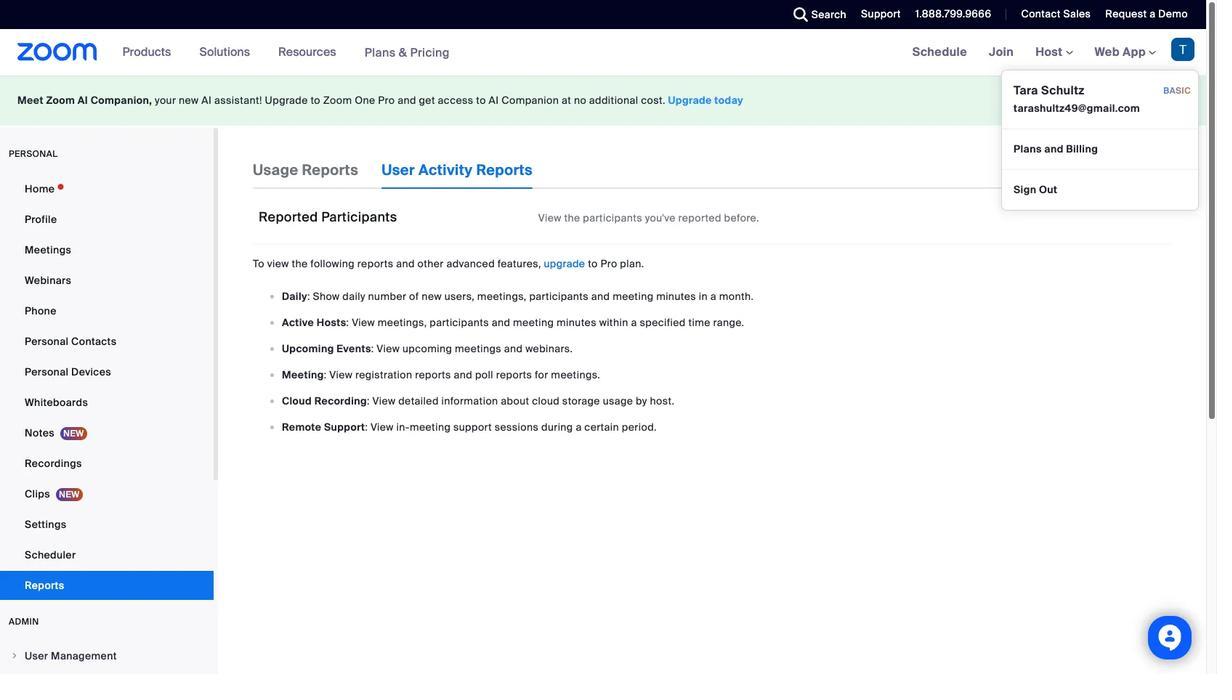 Task type: vqa. For each thing, say whether or not it's contained in the screenshot.
menu item
no



Task type: describe. For each thing, give the bounding box(es) containing it.
and inside tara schultz menu
[[1045, 142, 1064, 156]]

1 horizontal spatial meetings,
[[478, 290, 527, 303]]

: for recording
[[367, 395, 370, 408]]

right image
[[10, 652, 19, 661]]

and up within
[[592, 290, 610, 303]]

activity
[[419, 161, 473, 180]]

view up recording
[[330, 368, 353, 382]]

: for support
[[365, 421, 368, 434]]

2 horizontal spatial reports
[[496, 368, 532, 382]]

about
[[501, 395, 530, 408]]

2 zoom from the left
[[323, 94, 352, 107]]

recording
[[314, 395, 367, 408]]

resources
[[278, 44, 336, 60]]

request
[[1106, 7, 1147, 20]]

2 ai from the left
[[202, 94, 212, 107]]

1 horizontal spatial to
[[476, 94, 486, 107]]

features,
[[498, 257, 541, 270]]

tabs of report home tab list
[[253, 151, 556, 189]]

and down the daily : show daily number of new users, meetings, participants and meeting minutes in a month.
[[492, 316, 511, 329]]

reports for following
[[358, 257, 394, 270]]

devices
[[71, 366, 111, 379]]

search
[[812, 8, 847, 21]]

clips
[[25, 488, 50, 501]]

phone
[[25, 305, 57, 318]]

view up upgrade
[[539, 212, 562, 225]]

and inside the meet zoom ai companion, footer
[[398, 94, 416, 107]]

webinars.
[[526, 342, 573, 355]]

additional
[[589, 94, 639, 107]]

usage reports link
[[253, 151, 358, 189]]

upcoming
[[282, 342, 334, 355]]

tara schultz tarashultz49@gmail.com
[[1014, 83, 1141, 115]]

meeting : view registration reports and poll reports for meetings.
[[282, 368, 601, 382]]

cloud
[[282, 395, 312, 408]]

get
[[419, 94, 435, 107]]

upgrade today link
[[668, 94, 744, 107]]

view for meetings
[[377, 342, 400, 355]]

range.
[[714, 316, 745, 329]]

reported
[[259, 209, 318, 226]]

view for participants
[[352, 316, 375, 329]]

meet
[[17, 94, 44, 107]]

recordings link
[[0, 449, 214, 478]]

upgrade link
[[544, 257, 586, 270]]

assistant!
[[214, 94, 262, 107]]

1 vertical spatial support
[[324, 421, 365, 434]]

0 vertical spatial participants
[[583, 212, 643, 225]]

0 vertical spatial the
[[564, 212, 581, 225]]

your
[[155, 94, 176, 107]]

users,
[[445, 290, 475, 303]]

search button
[[783, 0, 851, 29]]

a right within
[[631, 316, 637, 329]]

0 horizontal spatial the
[[292, 257, 308, 270]]

view for information
[[373, 395, 396, 408]]

user for user management
[[25, 650, 48, 663]]

1 vertical spatial participants
[[529, 290, 589, 303]]

profile
[[25, 213, 57, 226]]

product information navigation
[[112, 29, 461, 76]]

a right during
[[576, 421, 582, 434]]

and left poll
[[454, 368, 473, 382]]

personal contacts link
[[0, 327, 214, 356]]

tara schultz menu
[[1002, 70, 1199, 211]]

today
[[715, 94, 744, 107]]

plans and billing link
[[1003, 134, 1199, 164]]

hosts
[[317, 316, 346, 329]]

web app
[[1095, 44, 1146, 60]]

upgrade
[[544, 257, 586, 270]]

no
[[574, 94, 587, 107]]

user activity reports
[[382, 161, 533, 180]]

following
[[311, 257, 355, 270]]

meetings navigation
[[902, 29, 1207, 211]]

by
[[636, 395, 648, 408]]

settings link
[[0, 510, 214, 539]]

demo
[[1159, 7, 1189, 20]]

management
[[51, 650, 117, 663]]

whiteboards
[[25, 396, 88, 409]]

schedule link
[[902, 29, 979, 76]]

sign out link
[[1003, 175, 1199, 204]]

0 vertical spatial meeting
[[613, 290, 654, 303]]

1 vertical spatial pro
[[601, 257, 618, 270]]

user activity reports link
[[382, 151, 533, 189]]

support
[[454, 421, 492, 434]]

products button
[[123, 29, 178, 76]]

cloud recording : view detailed information about cloud storage usage by host.
[[282, 395, 675, 408]]

2 horizontal spatial to
[[588, 257, 598, 270]]

sessions
[[495, 421, 539, 434]]

view for meeting
[[371, 421, 394, 434]]

a left the demo
[[1150, 7, 1156, 20]]

join link
[[979, 29, 1025, 76]]

basic
[[1164, 85, 1191, 97]]

active
[[282, 316, 314, 329]]

pro inside the meet zoom ai companion, footer
[[378, 94, 395, 107]]

meetings
[[455, 342, 502, 355]]

plans & pricing
[[365, 45, 450, 60]]

: for events
[[371, 342, 374, 355]]

solutions button
[[199, 29, 257, 76]]

new inside the meet zoom ai companion, footer
[[179, 94, 199, 107]]

webinars link
[[0, 266, 214, 295]]

you've
[[645, 212, 676, 225]]

notes link
[[0, 419, 214, 448]]

in
[[699, 290, 708, 303]]

personal for personal contacts
[[25, 335, 69, 348]]

time
[[689, 316, 711, 329]]

one
[[355, 94, 376, 107]]

1 zoom from the left
[[46, 94, 75, 107]]

daily : show daily number of new users, meetings, participants and meeting minutes in a month.
[[282, 290, 754, 303]]

home
[[25, 182, 55, 196]]

personal devices link
[[0, 358, 214, 387]]

scheduler
[[25, 549, 76, 562]]

0 vertical spatial minutes
[[657, 290, 696, 303]]

profile link
[[0, 205, 214, 234]]

: up recording
[[324, 368, 327, 382]]

cost.
[[641, 94, 666, 107]]



Task type: locate. For each thing, give the bounding box(es) containing it.
personal menu menu
[[0, 174, 214, 602]]

upgrade
[[265, 94, 308, 107], [668, 94, 712, 107]]

to
[[253, 257, 265, 270]]

other
[[418, 257, 444, 270]]

meetings
[[25, 244, 71, 257]]

: up events
[[346, 316, 349, 329]]

minutes left within
[[557, 316, 597, 329]]

at
[[562, 94, 572, 107]]

web app button
[[1095, 44, 1157, 60]]

meetings, up active hosts : view meetings, participants and meeting minutes within a specified time range.
[[478, 290, 527, 303]]

within
[[599, 316, 629, 329]]

banner
[[0, 29, 1207, 211]]

ai left companion,
[[78, 94, 88, 107]]

number
[[368, 290, 407, 303]]

view down registration
[[373, 395, 396, 408]]

1 horizontal spatial meeting
[[513, 316, 554, 329]]

2 horizontal spatial reports
[[476, 161, 533, 180]]

2 vertical spatial meeting
[[410, 421, 451, 434]]

0 horizontal spatial reports
[[358, 257, 394, 270]]

profile picture image
[[1172, 38, 1195, 61]]

advanced
[[447, 257, 495, 270]]

user right right icon
[[25, 650, 48, 663]]

1 vertical spatial plans
[[1014, 142, 1042, 156]]

contact
[[1022, 7, 1061, 20]]

participants
[[583, 212, 643, 225], [529, 290, 589, 303], [430, 316, 489, 329]]

user management
[[25, 650, 117, 663]]

contacts
[[71, 335, 117, 348]]

0 horizontal spatial zoom
[[46, 94, 75, 107]]

storage
[[563, 395, 600, 408]]

user
[[382, 161, 415, 180], [25, 650, 48, 663]]

3 ai from the left
[[489, 94, 499, 107]]

ai left companion
[[489, 94, 499, 107]]

host
[[1036, 44, 1066, 60]]

0 horizontal spatial minutes
[[557, 316, 597, 329]]

and left billing
[[1045, 142, 1064, 156]]

support down recording
[[324, 421, 365, 434]]

poll
[[475, 368, 494, 382]]

user inside tabs of report home tab list
[[382, 161, 415, 180]]

home link
[[0, 174, 214, 204]]

personal for personal devices
[[25, 366, 69, 379]]

access
[[438, 94, 474, 107]]

remote support : view in-meeting support sessions during a certain period.
[[282, 421, 657, 434]]

1 horizontal spatial zoom
[[323, 94, 352, 107]]

meetings,
[[478, 290, 527, 303], [378, 316, 427, 329]]

&
[[399, 45, 407, 60]]

daily
[[282, 290, 308, 303]]

a right in
[[711, 290, 717, 303]]

sign
[[1014, 183, 1037, 196]]

: down registration
[[367, 395, 370, 408]]

1 horizontal spatial plans
[[1014, 142, 1042, 156]]

of
[[409, 290, 419, 303]]

meeting up within
[[613, 290, 654, 303]]

plans for plans & pricing
[[365, 45, 396, 60]]

companion
[[502, 94, 559, 107]]

solutions
[[199, 44, 250, 60]]

to
[[311, 94, 321, 107], [476, 94, 486, 107], [588, 257, 598, 270]]

personal contacts
[[25, 335, 117, 348]]

pro
[[378, 94, 395, 107], [601, 257, 618, 270]]

reports inside personal menu menu
[[25, 579, 64, 592]]

to view the following reports and other advanced features, upgrade to pro plan.
[[253, 257, 645, 270]]

usage
[[603, 395, 633, 408]]

participants down users,
[[430, 316, 489, 329]]

1 horizontal spatial pro
[[601, 257, 618, 270]]

personal down phone
[[25, 335, 69, 348]]

user inside menu item
[[25, 650, 48, 663]]

reports up number
[[358, 257, 394, 270]]

1 personal from the top
[[25, 335, 69, 348]]

2 vertical spatial participants
[[430, 316, 489, 329]]

user management menu item
[[0, 643, 214, 670]]

and left other
[[396, 257, 415, 270]]

view left in-
[[371, 421, 394, 434]]

notes
[[25, 427, 55, 440]]

meet zoom ai companion, your new ai assistant! upgrade to zoom one pro and get access to ai companion at no additional cost. upgrade today
[[17, 94, 744, 107]]

2 upgrade from the left
[[668, 94, 712, 107]]

1 vertical spatial user
[[25, 650, 48, 663]]

plans
[[365, 45, 396, 60], [1014, 142, 1042, 156]]

0 vertical spatial pro
[[378, 94, 395, 107]]

1 horizontal spatial user
[[382, 161, 415, 180]]

meetings.
[[551, 368, 601, 382]]

to right the access
[[476, 94, 486, 107]]

0 vertical spatial new
[[179, 94, 199, 107]]

join
[[989, 44, 1014, 60]]

1 horizontal spatial support
[[861, 7, 901, 20]]

pro right one
[[378, 94, 395, 107]]

reports up about
[[496, 368, 532, 382]]

web
[[1095, 44, 1120, 60]]

1 vertical spatial meetings,
[[378, 316, 427, 329]]

view up registration
[[377, 342, 400, 355]]

: left in-
[[365, 421, 368, 434]]

new right your
[[179, 94, 199, 107]]

0 horizontal spatial user
[[25, 650, 48, 663]]

and left get
[[398, 94, 416, 107]]

app
[[1123, 44, 1146, 60]]

2 personal from the top
[[25, 366, 69, 379]]

document link
[[1120, 151, 1172, 189]]

1 vertical spatial meeting
[[513, 316, 554, 329]]

and
[[398, 94, 416, 107], [1045, 142, 1064, 156], [396, 257, 415, 270], [592, 290, 610, 303], [492, 316, 511, 329], [504, 342, 523, 355], [454, 368, 473, 382]]

contact sales
[[1022, 7, 1091, 20]]

user left activity
[[382, 161, 415, 180]]

1 horizontal spatial ai
[[202, 94, 212, 107]]

1 horizontal spatial reports
[[415, 368, 451, 382]]

2 horizontal spatial ai
[[489, 94, 499, 107]]

tara
[[1014, 83, 1039, 98]]

view down daily
[[352, 316, 375, 329]]

plans and billing
[[1014, 142, 1099, 156]]

minutes
[[657, 290, 696, 303], [557, 316, 597, 329]]

sales
[[1064, 7, 1091, 20]]

meeting
[[282, 368, 324, 382]]

meetings, down of
[[378, 316, 427, 329]]

meeting down the daily : show daily number of new users, meetings, participants and meeting minutes in a month.
[[513, 316, 554, 329]]

support right search
[[861, 7, 901, 20]]

0 horizontal spatial upgrade
[[265, 94, 308, 107]]

banner containing products
[[0, 29, 1207, 211]]

1 ai from the left
[[78, 94, 88, 107]]

schedule
[[913, 44, 968, 60]]

plans up sign
[[1014, 142, 1042, 156]]

reports
[[358, 257, 394, 270], [415, 368, 451, 382], [496, 368, 532, 382]]

information
[[442, 395, 498, 408]]

zoom
[[46, 94, 75, 107], [323, 94, 352, 107]]

1 vertical spatial personal
[[25, 366, 69, 379]]

to down resources dropdown button
[[311, 94, 321, 107]]

out
[[1040, 183, 1058, 196]]

for
[[535, 368, 549, 382]]

reports down scheduler
[[25, 579, 64, 592]]

0 horizontal spatial support
[[324, 421, 365, 434]]

usage
[[253, 161, 298, 180]]

the up upgrade
[[564, 212, 581, 225]]

detailed
[[399, 395, 439, 408]]

minutes left in
[[657, 290, 696, 303]]

host button
[[1036, 44, 1073, 60]]

: left show
[[308, 290, 310, 303]]

period.
[[622, 421, 657, 434]]

:
[[308, 290, 310, 303], [346, 316, 349, 329], [371, 342, 374, 355], [324, 368, 327, 382], [367, 395, 370, 408], [365, 421, 368, 434]]

meet zoom ai companion, footer
[[0, 76, 1207, 126]]

user for user activity reports
[[382, 161, 415, 180]]

participants down 'upgrade' link
[[529, 290, 589, 303]]

1 horizontal spatial minutes
[[657, 290, 696, 303]]

0 vertical spatial personal
[[25, 335, 69, 348]]

plans inside tara schultz menu
[[1014, 142, 1042, 156]]

the right view
[[292, 257, 308, 270]]

0 horizontal spatial to
[[311, 94, 321, 107]]

0 horizontal spatial reports
[[25, 579, 64, 592]]

reported
[[679, 212, 722, 225]]

plans for plans and billing
[[1014, 142, 1042, 156]]

to right 'upgrade' link
[[588, 257, 598, 270]]

new right of
[[422, 290, 442, 303]]

1 vertical spatial the
[[292, 257, 308, 270]]

0 vertical spatial support
[[861, 7, 901, 20]]

1 horizontal spatial the
[[564, 212, 581, 225]]

reports for registration
[[415, 368, 451, 382]]

upcoming
[[403, 342, 452, 355]]

0 horizontal spatial ai
[[78, 94, 88, 107]]

reports up reported participants
[[302, 161, 358, 180]]

1 upgrade from the left
[[265, 94, 308, 107]]

daily
[[343, 290, 366, 303]]

0 horizontal spatial new
[[179, 94, 199, 107]]

reports link
[[0, 571, 214, 600]]

reports down upcoming events : view upcoming meetings and webinars.
[[415, 368, 451, 382]]

0 vertical spatial meetings,
[[478, 290, 527, 303]]

upgrade down product information "navigation"
[[265, 94, 308, 107]]

plans inside product information "navigation"
[[365, 45, 396, 60]]

tarashultz49@gmail.com
[[1014, 102, 1141, 115]]

0 horizontal spatial pro
[[378, 94, 395, 107]]

ai left assistant!
[[202, 94, 212, 107]]

0 horizontal spatial plans
[[365, 45, 396, 60]]

sign out
[[1014, 183, 1058, 196]]

: for hosts
[[346, 316, 349, 329]]

participants left you've
[[583, 212, 643, 225]]

1 horizontal spatial new
[[422, 290, 442, 303]]

zoom logo image
[[17, 43, 97, 61]]

webinars
[[25, 274, 71, 287]]

settings
[[25, 518, 67, 531]]

support link
[[851, 0, 905, 29], [861, 7, 901, 20]]

: up registration
[[371, 342, 374, 355]]

scheduler link
[[0, 541, 214, 570]]

pro left the plan. on the right of page
[[601, 257, 618, 270]]

zoom right meet
[[46, 94, 75, 107]]

0 horizontal spatial meetings,
[[378, 316, 427, 329]]

personal up whiteboards
[[25, 366, 69, 379]]

meeting down detailed
[[410, 421, 451, 434]]

1 vertical spatial new
[[422, 290, 442, 303]]

0 vertical spatial plans
[[365, 45, 396, 60]]

0 horizontal spatial meeting
[[410, 421, 451, 434]]

active hosts : view meetings, participants and meeting minutes within a specified time range.
[[282, 316, 745, 329]]

during
[[542, 421, 573, 434]]

zoom left one
[[323, 94, 352, 107]]

2 horizontal spatial meeting
[[613, 290, 654, 303]]

before.
[[724, 212, 759, 225]]

plans left &
[[365, 45, 396, 60]]

participants
[[321, 209, 397, 226]]

1 horizontal spatial upgrade
[[668, 94, 712, 107]]

1 vertical spatial minutes
[[557, 316, 597, 329]]

1 horizontal spatial reports
[[302, 161, 358, 180]]

request a demo link
[[1095, 0, 1207, 29], [1106, 7, 1189, 20]]

resources button
[[278, 29, 343, 76]]

0 vertical spatial user
[[382, 161, 415, 180]]

reports right activity
[[476, 161, 533, 180]]

personal devices
[[25, 366, 111, 379]]

and down active hosts : view meetings, participants and meeting minutes within a specified time range.
[[504, 342, 523, 355]]

registration
[[355, 368, 413, 382]]

upgrade right cost.
[[668, 94, 712, 107]]



